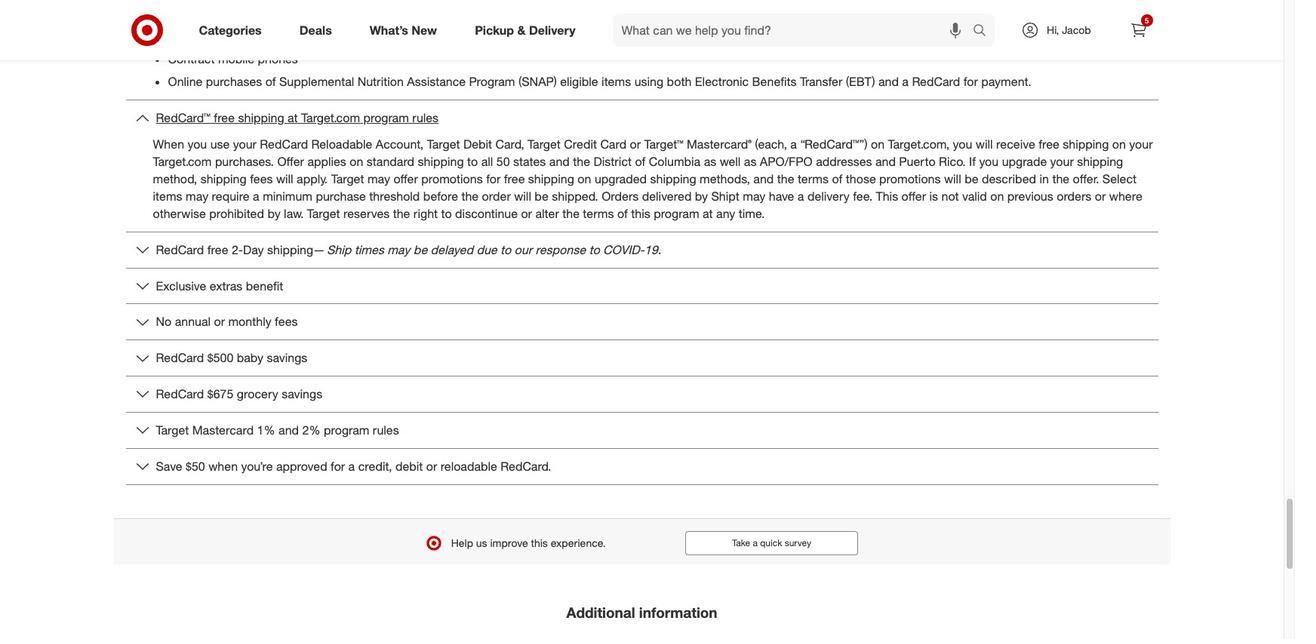 Task type: vqa. For each thing, say whether or not it's contained in the screenshot.
the rules inside Target Mastercard 1% and 2% program rules dropdown button
yes



Task type: describe. For each thing, give the bounding box(es) containing it.
this inside when you use your redcard reloadable account, target debit card, target credit card or target™ mastercard® (each, a "redcard™") on target.com, you will receive free shipping on your target.com purchases. offer applies on standard shipping to all 50 states and the district of columbia as well as apo/fpo addresses and puerto rico. if you upgrade your shipping method, shipping fees will apply. target may offer promotions for free shipping on upgraded shipping methods, and the terms of those promotions will be described in the offer. select items may require a minimum purchase threshold before the order will be shipped. orders delivered by shipt may have a delivery fee. this offer is not valid on previous orders or where otherwise prohibited by law. target reserves the right to discontinue or alter the terms of this program at any time.
[[631, 206, 651, 221]]

of down orders
[[618, 206, 628, 221]]

save $50 when you're approved for a credit, debit or reloadable redcard. button
[[126, 449, 1159, 484]]

non-returnable items
[[168, 28, 283, 43]]

use
[[210, 137, 230, 152]]

what's new
[[370, 22, 437, 37]]

a right have
[[798, 189, 804, 204]]

pickup & delivery
[[475, 22, 576, 37]]

offer.
[[1073, 171, 1100, 187]]

columbia
[[649, 154, 701, 169]]

on up shipped.
[[578, 171, 592, 187]]

$675
[[207, 387, 234, 402]]

reloadable
[[312, 137, 372, 152]]

0 vertical spatial offer
[[394, 171, 418, 187]]

a inside button
[[753, 537, 758, 549]]

card
[[601, 137, 627, 152]]

both
[[667, 74, 692, 89]]

(snap)
[[519, 74, 557, 89]]

target.com,
[[888, 137, 950, 152]]

approved
[[276, 459, 327, 474]]

$50
[[186, 459, 205, 474]]

and up those
[[876, 154, 896, 169]]

you're
[[241, 459, 273, 474]]

delivery
[[529, 22, 576, 37]]

will down rico.
[[944, 171, 962, 187]]

2 vertical spatial be
[[414, 242, 427, 257]]

prohibited
[[209, 206, 264, 221]]

may down the standard
[[368, 171, 390, 187]]

is
[[930, 189, 939, 204]]

1 horizontal spatial terms
[[798, 171, 829, 187]]

rules for target mastercard 1% and 2% program rules
[[373, 423, 399, 438]]

5 link
[[1122, 14, 1156, 47]]

categories link
[[186, 14, 281, 47]]

require
[[212, 189, 250, 204]]

nutrition
[[358, 74, 404, 89]]

hi, jacob
[[1047, 23, 1091, 36]]

help us improve this experience.
[[451, 536, 606, 549]]

right
[[414, 206, 438, 221]]

debit
[[464, 137, 492, 152]]

redcard for redcard free 2-day shipping — ship times may be delayed due to our response to covid-19.
[[156, 242, 204, 257]]

redcard $500 baby savings button
[[126, 341, 1159, 376]]

What can we help you find? suggestions appear below search field
[[613, 14, 977, 47]]

district
[[594, 154, 632, 169]]

well
[[720, 154, 741, 169]]

a up apo/fpo
[[791, 137, 797, 152]]

our
[[515, 242, 532, 257]]

states
[[513, 154, 546, 169]]

a right 'require'
[[253, 189, 259, 204]]

online purchases of supplemental nutrition assistance program (snap) eligible items using both electronic benefits transfer (ebt) and a redcard for payment.
[[168, 74, 1032, 89]]

categories
[[199, 22, 262, 37]]

1 horizontal spatial you
[[953, 137, 973, 152]]

transfer
[[800, 74, 843, 89]]

redcard™ free shipping at target.com program rules
[[156, 111, 439, 126]]

target inside dropdown button
[[156, 423, 189, 438]]

2-
[[232, 242, 243, 257]]

times
[[355, 242, 384, 257]]

2 horizontal spatial you
[[980, 154, 999, 169]]

target down purchase
[[307, 206, 340, 221]]

reloadable
[[441, 459, 497, 474]]

on up select
[[1113, 137, 1126, 152]]

on down reloadable
[[350, 154, 363, 169]]

jacob
[[1062, 23, 1091, 36]]

this
[[876, 189, 899, 204]]

free left 2-
[[207, 242, 228, 257]]

1 vertical spatial items
[[602, 74, 631, 89]]

redcard.
[[501, 459, 552, 474]]

shipping inside dropdown button
[[238, 111, 284, 126]]

applies
[[308, 154, 346, 169]]

additional
[[567, 604, 635, 621]]

program inside when you use your redcard reloadable account, target debit card, target credit card or target™ mastercard® (each, a "redcard™") on target.com, you will receive free shipping on your target.com purchases. offer applies on standard shipping to all 50 states and the district of columbia as well as apo/fpo addresses and puerto rico. if you upgrade your shipping method, shipping fees will apply. target may offer promotions for free shipping on upgraded shipping methods, and the terms of those promotions will be described in the offer. select items may require a minimum purchase threshold before the order will be shipped. orders delivered by shipt may have a delivery fee. this offer is not valid on previous orders or where otherwise prohibited by law. target reserves the right to discontinue or alter the terms of this program at any time.
[[654, 206, 700, 221]]

where
[[1110, 189, 1143, 204]]

50
[[497, 154, 510, 169]]

savings for redcard $500 baby savings
[[267, 350, 308, 366]]

the right in
[[1053, 171, 1070, 187]]

what's
[[370, 22, 408, 37]]

non-
[[168, 28, 195, 43]]

on up addresses
[[871, 137, 885, 152]]

1 vertical spatial purchases
[[206, 74, 262, 89]]

may up "time."
[[743, 189, 766, 204]]

search button
[[966, 14, 1003, 50]]

for inside save $50 when you're approved for a credit, debit or reloadable redcard. dropdown button
[[331, 459, 345, 474]]

exclusive extras benefit button
[[126, 268, 1159, 304]]

alter
[[536, 206, 559, 221]]

redcard™
[[156, 111, 211, 126]]

of down phones
[[266, 74, 276, 89]]

2 horizontal spatial for
[[964, 74, 978, 89]]

in
[[1040, 171, 1049, 187]]

described
[[982, 171, 1037, 187]]

method,
[[153, 171, 197, 187]]

will up minimum
[[276, 171, 293, 187]]

purchase
[[316, 189, 366, 204]]

redcard $500 baby savings
[[156, 350, 308, 366]]

0 horizontal spatial by
[[268, 206, 281, 221]]

when you use your redcard reloadable account, target debit card, target credit card or target™ mastercard® (each, a "redcard™") on target.com, you will receive free shipping on your target.com purchases. offer applies on standard shipping to all 50 states and the district of columbia as well as apo/fpo addresses and puerto rico. if you upgrade your shipping method, shipping fees will apply. target may offer promotions for free shipping on upgraded shipping methods, and the terms of those promotions will be described in the offer. select items may require a minimum purchase threshold before the order will be shipped. orders delivered by shipt may have a delivery fee. this offer is not valid on previous orders or where otherwise prohibited by law. target reserves the right to discontinue or alter the terms of this program at any time.
[[153, 137, 1153, 221]]

target mastercard 1% and 2% program rules button
[[126, 413, 1159, 448]]

on down described
[[991, 189, 1004, 204]]

additional information
[[567, 604, 718, 621]]

or right annual
[[214, 314, 225, 329]]

a inside dropdown button
[[349, 459, 355, 474]]

&
[[518, 22, 526, 37]]

deals link
[[287, 14, 351, 47]]

electronic
[[695, 74, 749, 89]]

1 vertical spatial be
[[535, 189, 549, 204]]

items inside when you use your redcard reloadable account, target debit card, target credit card or target™ mastercard® (each, a "redcard™") on target.com, you will receive free shipping on your target.com purchases. offer applies on standard shipping to all 50 states and the district of columbia as well as apo/fpo addresses and puerto rico. if you upgrade your shipping method, shipping fees will apply. target may offer promotions for free shipping on upgraded shipping methods, and the terms of those promotions will be described in the offer. select items may require a minimum purchase threshold before the order will be shipped. orders delivered by shipt may have a delivery fee. this offer is not valid on previous orders or where otherwise prohibited by law. target reserves the right to discontinue or alter the terms of this program at any time.
[[153, 189, 182, 204]]

2 horizontal spatial be
[[965, 171, 979, 187]]

select
[[1103, 171, 1137, 187]]

fees inside dropdown button
[[275, 314, 298, 329]]

reserves
[[344, 206, 390, 221]]

1 horizontal spatial offer
[[902, 189, 926, 204]]

0 vertical spatial purchases
[[246, 4, 302, 20]]

ship
[[327, 242, 351, 257]]

no annual or monthly fees
[[156, 314, 298, 329]]

to left covid-
[[589, 242, 600, 257]]

of down addresses
[[832, 171, 843, 187]]

take a quick survey button
[[685, 531, 859, 555]]

2%
[[302, 423, 321, 438]]

covid-
[[603, 242, 645, 257]]

target.com inside dropdown button
[[301, 111, 360, 126]]

baby
[[237, 350, 264, 366]]

2 as from the left
[[744, 154, 757, 169]]

all
[[481, 154, 493, 169]]

assistance
[[407, 74, 466, 89]]

at inside when you use your redcard reloadable account, target debit card, target credit card or target™ mastercard® (each, a "redcard™") on target.com, you will receive free shipping on your target.com purchases. offer applies on standard shipping to all 50 states and the district of columbia as well as apo/fpo addresses and puerto rico. if you upgrade your shipping method, shipping fees will apply. target may offer promotions for free shipping on upgraded shipping methods, and the terms of those promotions will be described in the offer. select items may require a minimum purchase threshold before the order will be shipped. orders delivered by shipt may have a delivery fee. this offer is not valid on previous orders or where otherwise prohibited by law. target reserves the right to discontinue or alter the terms of this program at any time.
[[703, 206, 713, 221]]

redcard for redcard $675 grocery savings
[[156, 387, 204, 402]]

rules for redcard™ free shipping at target.com program rules
[[412, 111, 439, 126]]

search
[[966, 24, 1003, 39]]

1%
[[257, 423, 275, 438]]

receive
[[997, 137, 1036, 152]]

free up the upgrade
[[1039, 137, 1060, 152]]

or down 'offer.' at the top right of page
[[1095, 189, 1106, 204]]

not
[[942, 189, 959, 204]]



Task type: locate. For each thing, give the bounding box(es) containing it.
2 horizontal spatial your
[[1130, 137, 1153, 152]]

0 horizontal spatial rules
[[373, 423, 399, 438]]

1 vertical spatial target.com
[[153, 154, 212, 169]]

1 horizontal spatial at
[[703, 206, 713, 221]]

0 horizontal spatial items
[[153, 189, 182, 204]]

apply.
[[297, 171, 328, 187]]

1 horizontal spatial target.com
[[301, 111, 360, 126]]

free up the use
[[214, 111, 235, 126]]

purchases
[[246, 4, 302, 20], [206, 74, 262, 89]]

1 horizontal spatial promotions
[[880, 171, 941, 187]]

"redcard™")
[[801, 137, 868, 152]]

1 vertical spatial terms
[[583, 206, 614, 221]]

terms up delivery
[[798, 171, 829, 187]]

target up purchase
[[331, 171, 364, 187]]

redcard™ free shipping at target.com program rules button
[[126, 101, 1159, 136]]

your up 'offer.' at the top right of page
[[1051, 154, 1074, 169]]

by left shipt
[[695, 189, 708, 204]]

0 vertical spatial this
[[631, 206, 651, 221]]

save
[[156, 459, 182, 474]]

before
[[423, 189, 458, 204]]

(each,
[[755, 137, 787, 152]]

payment.
[[982, 74, 1032, 89]]

items
[[253, 28, 283, 43], [602, 74, 631, 89], [153, 189, 182, 204]]

response
[[536, 242, 586, 257]]

credit,
[[358, 459, 392, 474]]

0 horizontal spatial for
[[331, 459, 345, 474]]

target up non-
[[168, 4, 201, 20]]

discontinue
[[455, 206, 518, 221]]

be left delayed
[[414, 242, 427, 257]]

terms down orders
[[583, 206, 614, 221]]

0 vertical spatial at
[[288, 111, 298, 126]]

for inside when you use your redcard reloadable account, target debit card, target credit card or target™ mastercard® (each, a "redcard™") on target.com, you will receive free shipping on your target.com purchases. offer applies on standard shipping to all 50 states and the district of columbia as well as apo/fpo addresses and puerto rico. if you upgrade your shipping method, shipping fees will apply. target may offer promotions for free shipping on upgraded shipping methods, and the terms of those promotions will be described in the offer. select items may require a minimum purchase threshold before the order will be shipped. orders delivered by shipt may have a delivery fee. this offer is not valid on previous orders or where otherwise prohibited by law. target reserves the right to discontinue or alter the terms of this program at any time.
[[486, 171, 501, 187]]

items left using
[[602, 74, 631, 89]]

offer
[[394, 171, 418, 187], [902, 189, 926, 204]]

shipped.
[[552, 189, 599, 204]]

free inside dropdown button
[[214, 111, 235, 126]]

information
[[639, 604, 718, 621]]

mastercard
[[192, 423, 254, 438]]

savings for redcard $675 grocery savings
[[282, 387, 323, 402]]

fees
[[250, 171, 273, 187], [275, 314, 298, 329]]

items down method,
[[153, 189, 182, 204]]

us
[[476, 536, 487, 549]]

those
[[846, 171, 876, 187]]

redcard for redcard $500 baby savings
[[156, 350, 204, 366]]

fees right monthly
[[275, 314, 298, 329]]

redcard free 2-day shipping — ship times may be delayed due to our response to covid-19.
[[156, 242, 661, 257]]

and up have
[[754, 171, 774, 187]]

survey
[[785, 537, 812, 549]]

2 vertical spatial items
[[153, 189, 182, 204]]

and right '1%'
[[279, 423, 299, 438]]

by
[[695, 189, 708, 204], [268, 206, 281, 221]]

0 horizontal spatial fees
[[250, 171, 273, 187]]

or right "debit"
[[426, 459, 437, 474]]

at left any
[[703, 206, 713, 221]]

supplemental
[[279, 74, 354, 89]]

1 vertical spatial fees
[[275, 314, 298, 329]]

1 vertical spatial at
[[703, 206, 713, 221]]

0 vertical spatial items
[[253, 28, 283, 43]]

this down orders
[[631, 206, 651, 221]]

program for redcard™ free shipping at target.com program rules
[[364, 111, 409, 126]]

1 vertical spatial by
[[268, 206, 281, 221]]

promotions down the puerto
[[880, 171, 941, 187]]

0 horizontal spatial as
[[704, 154, 717, 169]]

grocery
[[237, 387, 278, 402]]

target mastercard 1% and 2% program rules
[[156, 423, 399, 438]]

0 horizontal spatial at
[[288, 111, 298, 126]]

puerto
[[900, 154, 936, 169]]

1 vertical spatial offer
[[902, 189, 926, 204]]

0 vertical spatial by
[[695, 189, 708, 204]]

contract
[[168, 51, 215, 66]]

will right order
[[514, 189, 531, 204]]

may up otherwise
[[186, 189, 208, 204]]

for up order
[[486, 171, 501, 187]]

to left all
[[467, 154, 478, 169]]

terms
[[798, 171, 829, 187], [583, 206, 614, 221]]

exclusive
[[156, 278, 206, 293]]

target.com inside when you use your redcard reloadable account, target debit card, target credit card or target™ mastercard® (each, a "redcard™") on target.com, you will receive free shipping on your target.com purchases. offer applies on standard shipping to all 50 states and the district of columbia as well as apo/fpo addresses and puerto rico. if you upgrade your shipping method, shipping fees will apply. target may offer promotions for free shipping on upgraded shipping methods, and the terms of those promotions will be described in the offer. select items may require a minimum purchase threshold before the order will be shipped. orders delivered by shipt may have a delivery fee. this offer is not valid on previous orders or where otherwise prohibited by law. target reserves the right to discontinue or alter the terms of this program at any time.
[[153, 154, 212, 169]]

the
[[573, 154, 590, 169], [777, 171, 795, 187], [1053, 171, 1070, 187], [462, 189, 479, 204], [393, 206, 410, 221], [563, 206, 580, 221]]

as down mastercard® on the top right of the page
[[704, 154, 717, 169]]

upgraded
[[595, 171, 647, 187]]

redcard $675 grocery savings button
[[126, 377, 1159, 412]]

1 vertical spatial rules
[[373, 423, 399, 438]]

any
[[717, 206, 736, 221]]

delivery
[[808, 189, 850, 204]]

0 horizontal spatial target.com
[[153, 154, 212, 169]]

1 as from the left
[[704, 154, 717, 169]]

when
[[153, 137, 184, 152]]

of up the upgraded
[[635, 154, 646, 169]]

2 promotions from the left
[[880, 171, 941, 187]]

2 horizontal spatial items
[[602, 74, 631, 89]]

be down if
[[965, 171, 979, 187]]

extras
[[210, 278, 243, 293]]

19.
[[645, 242, 661, 257]]

redcard up target.com,
[[912, 74, 961, 89]]

by left law.
[[268, 206, 281, 221]]

a left credit,
[[349, 459, 355, 474]]

1 horizontal spatial be
[[535, 189, 549, 204]]

your up the purchases.
[[233, 137, 257, 152]]

you up if
[[953, 137, 973, 152]]

1 vertical spatial for
[[486, 171, 501, 187]]

no annual or monthly fees button
[[126, 305, 1159, 340]]

to
[[467, 154, 478, 169], [441, 206, 452, 221], [501, 242, 511, 257], [589, 242, 600, 257]]

0 horizontal spatial offer
[[394, 171, 418, 187]]

what's new link
[[357, 14, 456, 47]]

1 vertical spatial program
[[654, 206, 700, 221]]

for right approved
[[331, 459, 345, 474]]

2 vertical spatial for
[[331, 459, 345, 474]]

purchases down the contract mobile phones
[[206, 74, 262, 89]]

a right take
[[753, 537, 758, 549]]

credit
[[564, 137, 597, 152]]

the down credit
[[573, 154, 590, 169]]

at down "supplemental"
[[288, 111, 298, 126]]

to down before
[[441, 206, 452, 221]]

will up if
[[976, 137, 993, 152]]

target up save
[[156, 423, 189, 438]]

time.
[[739, 206, 765, 221]]

free down 50
[[504, 171, 525, 187]]

0 horizontal spatial promotions
[[422, 171, 483, 187]]

valid
[[963, 189, 987, 204]]

of
[[266, 74, 276, 89], [635, 154, 646, 169], [832, 171, 843, 187], [618, 206, 628, 221]]

order
[[482, 189, 511, 204]]

0 vertical spatial terms
[[798, 171, 829, 187]]

target up 'states'
[[528, 137, 561, 152]]

program for target mastercard 1% and 2% program rules
[[324, 423, 370, 438]]

offer up threshold
[[394, 171, 418, 187]]

0 horizontal spatial terms
[[583, 206, 614, 221]]

be up alter
[[535, 189, 549, 204]]

redcard down annual
[[156, 350, 204, 366]]

redcard up offer
[[260, 137, 308, 152]]

as right well
[[744, 154, 757, 169]]

rico.
[[939, 154, 966, 169]]

2 vertical spatial program
[[324, 423, 370, 438]]

0 vertical spatial fees
[[250, 171, 273, 187]]

or
[[630, 137, 641, 152], [1095, 189, 1106, 204], [521, 206, 532, 221], [214, 314, 225, 329], [426, 459, 437, 474]]

shipt
[[712, 189, 740, 204]]

target
[[168, 4, 201, 20], [427, 137, 460, 152], [528, 137, 561, 152], [331, 171, 364, 187], [307, 206, 340, 221], [156, 423, 189, 438]]

1 vertical spatial this
[[531, 536, 548, 549]]

promotions up before
[[422, 171, 483, 187]]

offer left "is" at right top
[[902, 189, 926, 204]]

items up phones
[[253, 28, 283, 43]]

0 horizontal spatial you
[[188, 137, 207, 152]]

program up account,
[[364, 111, 409, 126]]

program down delivered
[[654, 206, 700, 221]]

and inside dropdown button
[[279, 423, 299, 438]]

rules up account,
[[412, 111, 439, 126]]

target.com up reloadable
[[301, 111, 360, 126]]

0 horizontal spatial this
[[531, 536, 548, 549]]

fees inside when you use your redcard reloadable account, target debit card, target credit card or target™ mastercard® (each, a "redcard™") on target.com, you will receive free shipping on your target.com purchases. offer applies on standard shipping to all 50 states and the district of columbia as well as apo/fpo addresses and puerto rico. if you upgrade your shipping method, shipping fees will apply. target may offer promotions for free shipping on upgraded shipping methods, and the terms of those promotions will be described in the offer. select items may require a minimum purchase threshold before the order will be shipped. orders delivered by shipt may have a delivery fee. this offer is not valid on previous orders or where otherwise prohibited by law. target reserves the right to discontinue or alter the terms of this program at any time.
[[250, 171, 273, 187]]

redcard
[[912, 74, 961, 89], [260, 137, 308, 152], [156, 242, 204, 257], [156, 350, 204, 366], [156, 387, 204, 402]]

the down apo/fpo
[[777, 171, 795, 187]]

the down shipped.
[[563, 206, 580, 221]]

1 horizontal spatial as
[[744, 154, 757, 169]]

rules up credit,
[[373, 423, 399, 438]]

1 horizontal spatial items
[[253, 28, 283, 43]]

1 horizontal spatial rules
[[412, 111, 439, 126]]

you right if
[[980, 154, 999, 169]]

redcard up exclusive
[[156, 242, 204, 257]]

purchases up deals
[[246, 4, 302, 20]]

the up discontinue
[[462, 189, 479, 204]]

and down credit
[[550, 154, 570, 169]]

quick
[[760, 537, 782, 549]]

you left the use
[[188, 137, 207, 152]]

your up select
[[1130, 137, 1153, 152]]

or left alter
[[521, 206, 532, 221]]

1 horizontal spatial this
[[631, 206, 651, 221]]

0 vertical spatial target.com
[[301, 111, 360, 126]]

target.com
[[301, 111, 360, 126], [153, 154, 212, 169]]

law.
[[284, 206, 304, 221]]

or right card
[[630, 137, 641, 152]]

0 vertical spatial rules
[[412, 111, 439, 126]]

using
[[635, 74, 664, 89]]

0 vertical spatial program
[[364, 111, 409, 126]]

target.com up method,
[[153, 154, 212, 169]]

target optical purchases
[[168, 4, 302, 20]]

0 vertical spatial be
[[965, 171, 979, 187]]

0 horizontal spatial be
[[414, 242, 427, 257]]

target left debit
[[427, 137, 460, 152]]

help
[[451, 536, 473, 549]]

target™
[[644, 137, 684, 152]]

redcard left $675
[[156, 387, 204, 402]]

and right '(ebt)'
[[879, 74, 899, 89]]

at inside dropdown button
[[288, 111, 298, 126]]

threshold
[[369, 189, 420, 204]]

1 promotions from the left
[[422, 171, 483, 187]]

this right improve
[[531, 536, 548, 549]]

savings right baby on the left bottom of the page
[[267, 350, 308, 366]]

0 vertical spatial savings
[[267, 350, 308, 366]]

the down threshold
[[393, 206, 410, 221]]

0 horizontal spatial your
[[233, 137, 257, 152]]

apo/fpo
[[760, 154, 813, 169]]

1 horizontal spatial fees
[[275, 314, 298, 329]]

1 vertical spatial savings
[[282, 387, 323, 402]]

phones
[[258, 51, 298, 66]]

take
[[732, 537, 751, 549]]

redcard inside when you use your redcard reloadable account, target debit card, target credit card or target™ mastercard® (each, a "redcard™") on target.com, you will receive free shipping on your target.com purchases. offer applies on standard shipping to all 50 states and the district of columbia as well as apo/fpo addresses and puerto rico. if you upgrade your shipping method, shipping fees will apply. target may offer promotions for free shipping on upgraded shipping methods, and the terms of those promotions will be described in the offer. select items may require a minimum purchase threshold before the order will be shipped. orders delivered by shipt may have a delivery fee. this offer is not valid on previous orders or where otherwise prohibited by law. target reserves the right to discontinue or alter the terms of this program at any time.
[[260, 137, 308, 152]]

fees down the purchases.
[[250, 171, 273, 187]]

for
[[964, 74, 978, 89], [486, 171, 501, 187], [331, 459, 345, 474]]

0 vertical spatial for
[[964, 74, 978, 89]]

orders
[[602, 189, 639, 204]]

your
[[233, 137, 257, 152], [1130, 137, 1153, 152], [1051, 154, 1074, 169]]

1 horizontal spatial your
[[1051, 154, 1074, 169]]

for left payment.
[[964, 74, 978, 89]]

a right '(ebt)'
[[903, 74, 909, 89]]

—
[[313, 242, 324, 257]]

will
[[976, 137, 993, 152], [276, 171, 293, 187], [944, 171, 962, 187], [514, 189, 531, 204]]

returnable
[[195, 28, 250, 43]]

debit
[[396, 459, 423, 474]]

may right times
[[387, 242, 410, 257]]

savings up the 2%
[[282, 387, 323, 402]]

1 horizontal spatial by
[[695, 189, 708, 204]]

card,
[[496, 137, 524, 152]]

redcard $675 grocery savings
[[156, 387, 323, 402]]

monthly
[[228, 314, 272, 329]]

program right the 2%
[[324, 423, 370, 438]]

to left our
[[501, 242, 511, 257]]

benefits
[[752, 74, 797, 89]]

savings
[[267, 350, 308, 366], [282, 387, 323, 402]]

minimum
[[263, 189, 313, 204]]

pickup
[[475, 22, 514, 37]]

1 horizontal spatial for
[[486, 171, 501, 187]]



